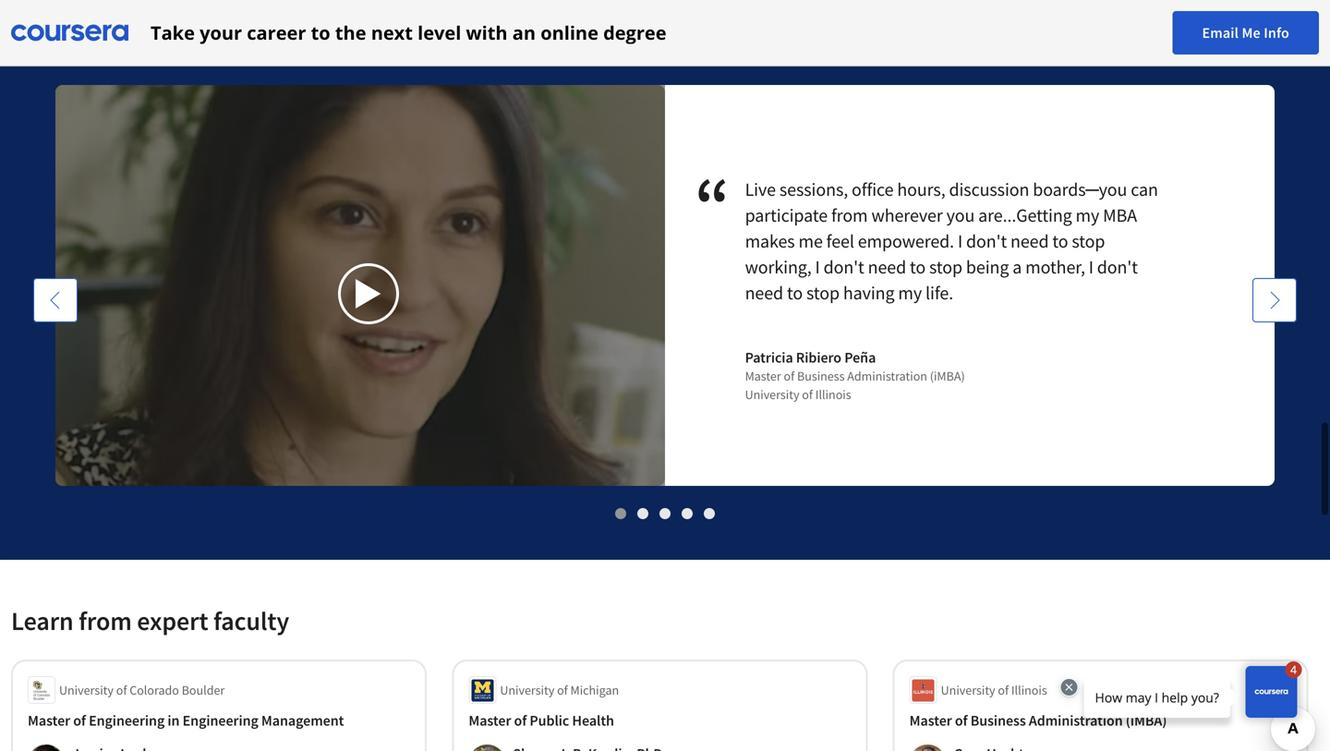 Task type: vqa. For each thing, say whether or not it's contained in the screenshot.
the bottommost Week 1
no



Task type: describe. For each thing, give the bounding box(es) containing it.
2 vertical spatial stop
[[807, 281, 840, 305]]

degree
[[604, 20, 667, 45]]

previous image
[[46, 291, 65, 310]]

university for master of public health
[[500, 682, 555, 699]]

master of business administration (imba) link
[[910, 712, 1293, 730]]

university for master of business administration (imba)
[[941, 682, 996, 699]]

expert
[[137, 605, 208, 637]]

university for master of engineering in engineering management
[[59, 682, 114, 699]]

level
[[418, 20, 461, 45]]

on
[[384, 8, 412, 40]]

students
[[120, 8, 216, 40]]

university inside patricia ribiero peña master of business administration (imba) university of illinois
[[745, 386, 800, 403]]

me
[[799, 230, 823, 253]]

public
[[530, 712, 570, 730]]

of for master of engineering in engineering management
[[73, 712, 86, 730]]

learning
[[287, 8, 379, 40]]

master for master of public health
[[469, 712, 511, 730]]

patricia
[[745, 348, 794, 367]]

feel
[[827, 230, 855, 253]]

hours,
[[898, 178, 946, 201]]

of for university of colorado boulder
[[116, 682, 127, 699]]

your
[[200, 20, 242, 45]]

to up mother,
[[1053, 230, 1069, 253]]

mother,
[[1026, 256, 1086, 279]]

take
[[151, 20, 195, 45]]

to down the empowered.
[[910, 256, 926, 279]]

2 horizontal spatial don't
[[1098, 256, 1139, 279]]

(imba) inside patricia ribiero peña master of business administration (imba) university of illinois
[[930, 368, 966, 384]]

working,
[[745, 256, 812, 279]]

1 horizontal spatial my
[[1076, 204, 1100, 227]]

enjoy
[[221, 8, 282, 40]]

to left the
[[311, 20, 331, 45]]

1 vertical spatial administration
[[1029, 712, 1123, 730]]

coursera
[[417, 8, 516, 40]]

2 engineering from the left
[[183, 712, 259, 730]]

hear
[[11, 8, 64, 40]]

of for university of illinois
[[998, 682, 1009, 699]]

peña
[[845, 348, 876, 367]]

faculty
[[213, 605, 289, 637]]

master of public health link
[[469, 712, 851, 730]]

email me info button
[[1173, 11, 1320, 55]]

can
[[1131, 178, 1159, 201]]

hear why students enjoy learning on coursera
[[11, 8, 516, 40]]

master of public health
[[469, 712, 615, 730]]

0 horizontal spatial need
[[745, 281, 784, 305]]

live sessions, office hours, discussion boards─you can participate from wherever you are...getting my mba makes me feel empowered. i don't need to stop working, i don't need to stop being a mother, i don't need to stop having my life.
[[745, 178, 1159, 305]]

career
[[247, 20, 306, 45]]

boards─you
[[1033, 178, 1128, 201]]

michigan
[[571, 682, 619, 699]]

slides element
[[11, 504, 1320, 523]]

with
[[466, 20, 508, 45]]

of for master of public health
[[514, 712, 527, 730]]

sessions,
[[780, 178, 849, 201]]

1 engineering from the left
[[89, 712, 165, 730]]

mba
[[1104, 204, 1138, 227]]

business inside patricia ribiero peña master of business administration (imba) university of illinois
[[798, 368, 845, 384]]

learn from expert faculty
[[11, 605, 289, 637]]

are...getting
[[979, 204, 1073, 227]]

office
[[852, 178, 894, 201]]

me
[[1243, 24, 1261, 42]]

info
[[1264, 24, 1290, 42]]



Task type: locate. For each thing, give the bounding box(es) containing it.
0 horizontal spatial (imba)
[[930, 368, 966, 384]]

from inside live sessions, office hours, discussion boards─you can participate from wherever you are...getting my mba makes me feel empowered. i don't need to stop working, i don't need to stop being a mother, i don't need to stop having my life.
[[832, 204, 868, 227]]

administration
[[848, 368, 928, 384], [1029, 712, 1123, 730]]

master for master of business administration (imba)
[[910, 712, 953, 730]]

of left public
[[514, 712, 527, 730]]

1 horizontal spatial business
[[971, 712, 1027, 730]]

filled play image
[[354, 277, 384, 311]]

university down patricia
[[745, 386, 800, 403]]

0 vertical spatial my
[[1076, 204, 1100, 227]]

0 vertical spatial from
[[832, 204, 868, 227]]

of up master of business administration (imba)
[[998, 682, 1009, 699]]

of down patricia
[[784, 368, 795, 384]]

health
[[572, 712, 615, 730]]

of left michigan
[[557, 682, 568, 699]]

administration down the peña in the top of the page
[[848, 368, 928, 384]]

don't down feel
[[824, 256, 865, 279]]

of down university of colorado boulder
[[73, 712, 86, 730]]

1 vertical spatial stop
[[930, 256, 963, 279]]

email me info
[[1203, 24, 1290, 42]]

business
[[798, 368, 845, 384], [971, 712, 1027, 730]]

0 vertical spatial stop
[[1072, 230, 1106, 253]]

i down you
[[958, 230, 963, 253]]

0 horizontal spatial illinois
[[816, 386, 852, 403]]

university of illinois
[[941, 682, 1048, 699]]

boulder
[[182, 682, 225, 699]]

next image
[[1266, 291, 1285, 310]]

next testimonial element
[[1253, 278, 1298, 751]]

take your career to the next level with an online degree
[[151, 20, 667, 45]]

0 vertical spatial need
[[1011, 230, 1049, 253]]

of
[[784, 368, 795, 384], [802, 386, 813, 403], [116, 682, 127, 699], [557, 682, 568, 699], [998, 682, 1009, 699], [73, 712, 86, 730], [514, 712, 527, 730], [955, 712, 968, 730]]

previous testimonial element
[[33, 278, 78, 751]]

0 horizontal spatial don't
[[824, 256, 865, 279]]

0 vertical spatial illinois
[[816, 386, 852, 403]]

life.
[[926, 281, 954, 305]]

0 horizontal spatial business
[[798, 368, 845, 384]]

wherever
[[872, 204, 943, 227]]

i right mother,
[[1089, 256, 1094, 279]]

2 horizontal spatial need
[[1011, 230, 1049, 253]]

need
[[1011, 230, 1049, 253], [868, 256, 907, 279], [745, 281, 784, 305]]

participate
[[745, 204, 828, 227]]

1 horizontal spatial (imba)
[[1126, 712, 1168, 730]]

the
[[335, 20, 366, 45]]

live
[[745, 178, 776, 201]]

my
[[1076, 204, 1100, 227], [899, 281, 922, 305]]

master of engineering in engineering management link
[[28, 712, 410, 730]]

from right learn
[[79, 605, 132, 637]]

empowered.
[[858, 230, 955, 253]]

1 vertical spatial illinois
[[1012, 682, 1048, 699]]

need up having
[[868, 256, 907, 279]]

1 vertical spatial my
[[899, 281, 922, 305]]

a
[[1013, 256, 1022, 279]]

don't
[[967, 230, 1007, 253], [824, 256, 865, 279], [1098, 256, 1139, 279]]

online
[[541, 20, 599, 45]]

illinois down "ribiero"
[[816, 386, 852, 403]]

my left life.
[[899, 281, 922, 305]]

next
[[371, 20, 413, 45]]

0 horizontal spatial stop
[[807, 281, 840, 305]]

stop left having
[[807, 281, 840, 305]]

1 vertical spatial business
[[971, 712, 1027, 730]]

my down boards─you
[[1076, 204, 1100, 227]]

university up master of business administration (imba)
[[941, 682, 996, 699]]

2 horizontal spatial i
[[1089, 256, 1094, 279]]

2 vertical spatial need
[[745, 281, 784, 305]]

"
[[695, 158, 745, 250]]

master for master of engineering in engineering management
[[28, 712, 70, 730]]

engineering down university of colorado boulder
[[89, 712, 165, 730]]

of for master of business administration (imba)
[[955, 712, 968, 730]]

stop up life.
[[930, 256, 963, 279]]

from up feel
[[832, 204, 868, 227]]

university
[[745, 386, 800, 403], [59, 682, 114, 699], [500, 682, 555, 699], [941, 682, 996, 699]]

1 vertical spatial (imba)
[[1126, 712, 1168, 730]]

of for university of michigan
[[557, 682, 568, 699]]

master
[[745, 368, 782, 384], [28, 712, 70, 730], [469, 712, 511, 730], [910, 712, 953, 730]]

master of business administration (imba)
[[910, 712, 1168, 730]]

master of engineering in engineering management
[[28, 712, 344, 730]]

1 horizontal spatial administration
[[1029, 712, 1123, 730]]

need down are...getting
[[1011, 230, 1049, 253]]

i
[[958, 230, 963, 253], [816, 256, 820, 279], [1089, 256, 1094, 279]]

engineering down boulder
[[183, 712, 259, 730]]

0 horizontal spatial from
[[79, 605, 132, 637]]

an
[[513, 20, 536, 45]]

why
[[69, 8, 115, 40]]

1 horizontal spatial from
[[832, 204, 868, 227]]

1 horizontal spatial illinois
[[1012, 682, 1048, 699]]

to down "working,"
[[787, 281, 803, 305]]

of down university of illinois
[[955, 712, 968, 730]]

0 horizontal spatial engineering
[[89, 712, 165, 730]]

0 vertical spatial (imba)
[[930, 368, 966, 384]]

i down the me
[[816, 256, 820, 279]]

1 horizontal spatial don't
[[967, 230, 1007, 253]]

of down "ribiero"
[[802, 386, 813, 403]]

engineering
[[89, 712, 165, 730], [183, 712, 259, 730]]

illinois inside patricia ribiero peña master of business administration (imba) university of illinois
[[816, 386, 852, 403]]

1 horizontal spatial need
[[868, 256, 907, 279]]

stop down mba
[[1072, 230, 1106, 253]]

1 vertical spatial need
[[868, 256, 907, 279]]

of left colorado
[[116, 682, 127, 699]]

university of michigan
[[500, 682, 619, 699]]

university up master of public health
[[500, 682, 555, 699]]

0 horizontal spatial administration
[[848, 368, 928, 384]]

0 horizontal spatial i
[[816, 256, 820, 279]]

1 vertical spatial from
[[79, 605, 132, 637]]

you
[[947, 204, 975, 227]]

coursera image
[[11, 18, 128, 48]]

illinois
[[816, 386, 852, 403], [1012, 682, 1048, 699]]

don't down mba
[[1098, 256, 1139, 279]]

illinois up master of business administration (imba)
[[1012, 682, 1048, 699]]

0 vertical spatial administration
[[848, 368, 928, 384]]

0 vertical spatial business
[[798, 368, 845, 384]]

administration inside patricia ribiero peña master of business administration (imba) university of illinois
[[848, 368, 928, 384]]

email
[[1203, 24, 1239, 42]]

discussion
[[950, 178, 1030, 201]]

ribiero
[[796, 348, 842, 367]]

colorado
[[130, 682, 179, 699]]

master inside patricia ribiero peña master of business administration (imba) university of illinois
[[745, 368, 782, 384]]

(imba)
[[930, 368, 966, 384], [1126, 712, 1168, 730]]

from
[[832, 204, 868, 227], [79, 605, 132, 637]]

makes
[[745, 230, 795, 253]]

having
[[844, 281, 895, 305]]

in
[[168, 712, 180, 730]]

don't up being
[[967, 230, 1007, 253]]

to
[[311, 20, 331, 45], [1053, 230, 1069, 253], [910, 256, 926, 279], [787, 281, 803, 305]]

1 horizontal spatial i
[[958, 230, 963, 253]]

management
[[261, 712, 344, 730]]

business down university of illinois
[[971, 712, 1027, 730]]

need down "working,"
[[745, 281, 784, 305]]

learn
[[11, 605, 74, 637]]

being
[[967, 256, 1010, 279]]

business down "ribiero"
[[798, 368, 845, 384]]

1 horizontal spatial stop
[[930, 256, 963, 279]]

0 horizontal spatial my
[[899, 281, 922, 305]]

stop
[[1072, 230, 1106, 253], [930, 256, 963, 279], [807, 281, 840, 305]]

university of colorado boulder
[[59, 682, 225, 699]]

2 horizontal spatial stop
[[1072, 230, 1106, 253]]

administration down university of illinois
[[1029, 712, 1123, 730]]

university left colorado
[[59, 682, 114, 699]]

1 horizontal spatial engineering
[[183, 712, 259, 730]]

patricia ribiero peña master of business administration (imba) university of illinois
[[745, 348, 966, 403]]



